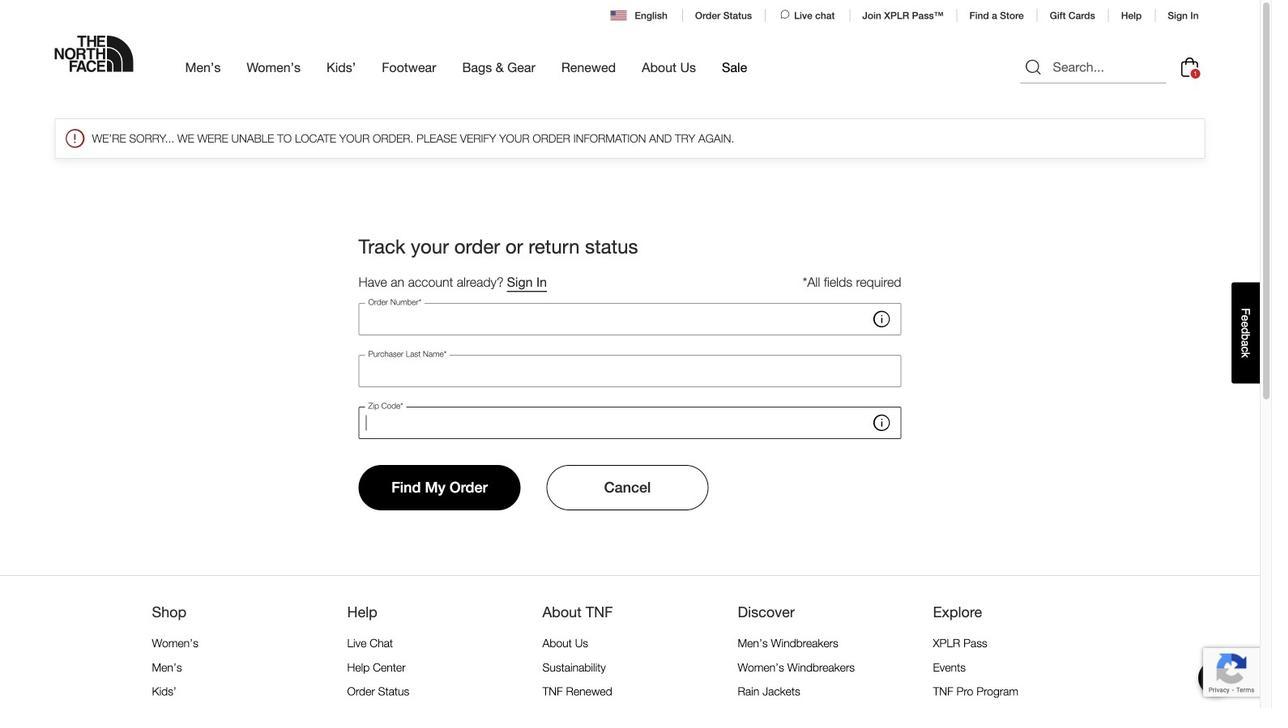 Task type: vqa. For each thing, say whether or not it's contained in the screenshot.
Search All "IMAGE"
yes



Task type: locate. For each thing, give the bounding box(es) containing it.
None text field
[[359, 355, 902, 388]]

the north face home page image
[[55, 36, 133, 72]]

info image
[[871, 308, 894, 331]]

None text field
[[359, 303, 902, 336], [359, 407, 902, 439], [359, 303, 902, 336], [359, 407, 902, 439]]



Task type: describe. For each thing, give the bounding box(es) containing it.
Search search field
[[1021, 51, 1167, 84]]

info image
[[871, 412, 894, 435]]

search all image
[[1024, 58, 1044, 77]]



